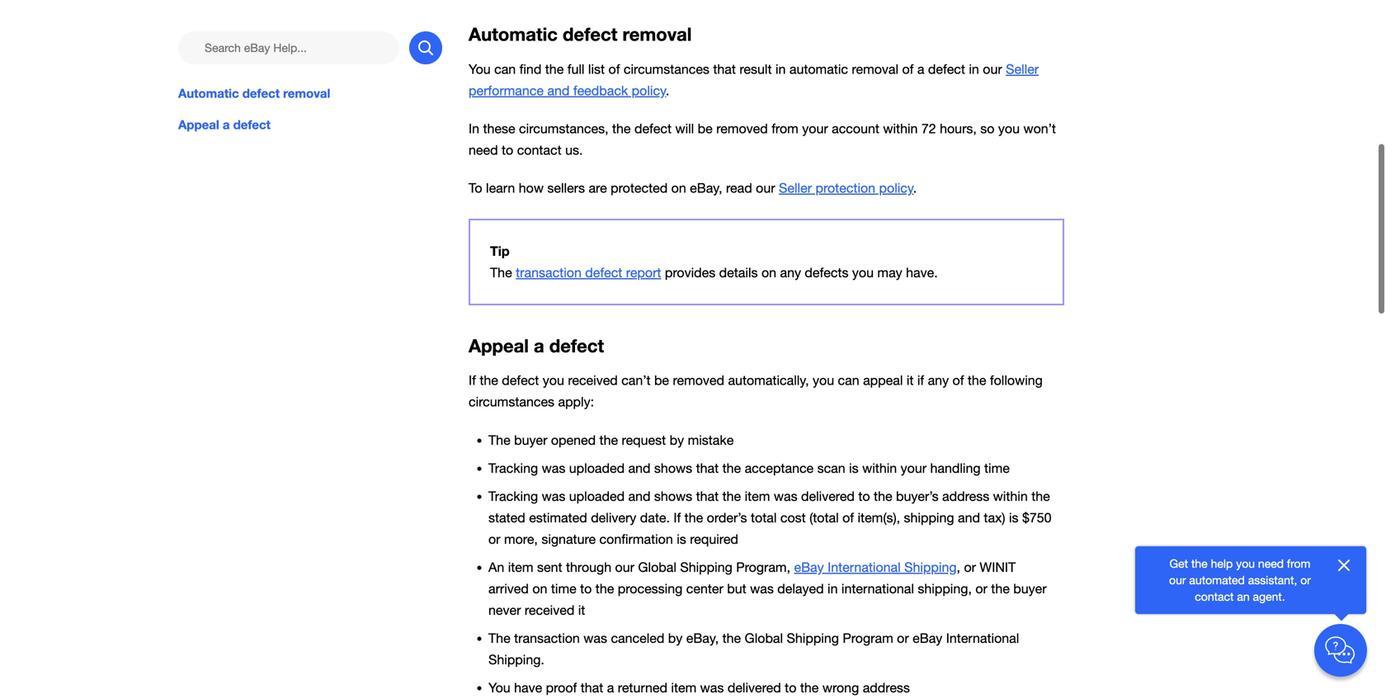 Task type: describe. For each thing, give the bounding box(es) containing it.
any inside if the defect you received can't be removed automatically, you can appeal it if any of the following circumstances apply:
[[928, 373, 949, 388]]

read
[[727, 180, 753, 196]]

appeal inside appeal a defect link
[[178, 117, 219, 132]]

defect inside in these circumstances, the defect will be removed from your account within 72 hours, so you won't need to contact us.
[[635, 121, 672, 136]]

the inside in these circumstances, the defect will be removed from your account within 72 hours, so you won't need to contact us.
[[613, 121, 631, 136]]

automatic
[[790, 61, 849, 77]]

the transaction was canceled by ebay, the global shipping program or ebay international shipping.
[[489, 631, 1020, 667]]

your inside in these circumstances, the defect will be removed from your account within 72 hours, so you won't need to contact us.
[[803, 121, 829, 136]]

and up date.
[[629, 489, 651, 504]]

$750
[[1023, 510, 1052, 525]]

winit
[[980, 560, 1017, 575]]

if inside tracking was uploaded and shows that the item was delivered to the buyer's address within the stated estimated delivery date. if the order's total cost (total of item(s), shipping and tax) is $750 or more, signature confirmation is required
[[674, 510, 681, 525]]

uploaded for tracking was uploaded and shows that the acceptance scan is within your handling time
[[569, 460, 625, 476]]

transaction defect report link
[[516, 265, 662, 280]]

within inside in these circumstances, the defect will be removed from your account within 72 hours, so you won't need to contact us.
[[884, 121, 918, 136]]

tip
[[490, 243, 510, 259]]

1 vertical spatial item
[[508, 560, 534, 575]]

that left result
[[714, 61, 736, 77]]

cost
[[781, 510, 806, 525]]

1 horizontal spatial your
[[901, 460, 927, 476]]

shipping.
[[489, 652, 545, 667]]

it inside , or winit arrived on time to the processing center but was delayed in international shipping, or the buyer never received it
[[579, 602, 586, 618]]

1 horizontal spatial removal
[[623, 23, 692, 45]]

feedback
[[574, 83, 628, 98]]

center but
[[687, 581, 747, 596]]

program
[[843, 631, 894, 646]]

that inside tracking was uploaded and shows that the item was delivered to the buyer's address within the stated estimated delivery date. if the order's total cost (total of item(s), shipping and tax) is $750 or more, signature confirmation is required
[[696, 489, 719, 504]]

international
[[842, 581, 915, 596]]

these
[[483, 121, 516, 136]]

defect inside tip the transaction defect report provides details on any defects you may have.
[[586, 265, 623, 280]]

learn
[[486, 180, 515, 196]]

opened
[[551, 432, 596, 448]]

uploaded for tracking was uploaded and shows that the item was delivered to the buyer's address within the stated estimated delivery date. if the order's total cost (total of item(s), shipping and tax) is $750 or more, signature confirmation is required
[[569, 489, 625, 504]]

result
[[740, 61, 772, 77]]

tip the transaction defect report provides details on any defects you may have.
[[490, 243, 942, 280]]

will
[[676, 121, 695, 136]]

our up so
[[984, 61, 1003, 77]]

to inside in these circumstances, the defect will be removed from your account within 72 hours, so you won't need to contact us.
[[502, 142, 514, 158]]

automatic defect removal link
[[178, 84, 443, 102]]

0 vertical spatial circumstances
[[624, 61, 710, 77]]

ebay international shipping link
[[795, 560, 957, 575]]

2 horizontal spatial is
[[1010, 510, 1019, 525]]

defect inside if the defect you received can't be removed automatically, you can appeal it if any of the following circumstances apply:
[[502, 373, 539, 388]]

0 horizontal spatial can
[[495, 61, 516, 77]]

appeal a defect link
[[178, 116, 443, 134]]

tracking was uploaded and shows that the acceptance scan is within your handling time
[[489, 460, 1010, 476]]

you for you can find the full list of circumstances that result in automatic removal of a defect in our
[[469, 61, 491, 77]]

it inside if the defect you received can't be removed automatically, you can appeal it if any of the following circumstances apply:
[[907, 373, 914, 388]]

shipping,
[[918, 581, 972, 596]]

if inside if the defect you received can't be removed automatically, you can appeal it if any of the following circumstances apply:
[[469, 373, 476, 388]]

get the help you need from our automated assistant, or contact an agent. tooltip
[[1162, 556, 1319, 605]]

get
[[1170, 557, 1189, 570]]

get the help you need from our automated assistant, or contact an agent.
[[1170, 557, 1312, 604]]

tax)
[[984, 510, 1006, 525]]

the inside the transaction was canceled by ebay, the global shipping program or ebay international shipping.
[[723, 631, 741, 646]]

appeal
[[864, 373, 904, 388]]

transaction inside the transaction was canceled by ebay, the global shipping program or ebay international shipping.
[[514, 631, 580, 646]]

to learn how sellers are protected on ebay, read our seller protection policy .
[[469, 180, 917, 196]]

be for will
[[698, 121, 713, 136]]

0 horizontal spatial automatic
[[178, 86, 239, 101]]

hours,
[[940, 121, 977, 136]]

apply:
[[558, 394, 594, 410]]

stated
[[489, 510, 526, 525]]

was up cost
[[774, 489, 798, 504]]

1 vertical spatial appeal
[[469, 335, 529, 356]]

0 horizontal spatial shipping
[[681, 560, 733, 575]]

account
[[832, 121, 880, 136]]

you have proof that a returned item was delivered to the wrong address
[[489, 680, 911, 695]]

our inside get the help you need from our automated assistant, or contact an agent.
[[1170, 573, 1187, 587]]

to inside , or winit arrived on time to the processing center but was delayed in international shipping, or the buyer never received it
[[580, 581, 592, 596]]

1 vertical spatial address
[[863, 680, 911, 695]]

within inside tracking was uploaded and shows that the item was delivered to the buyer's address within the stated estimated delivery date. if the order's total cost (total of item(s), shipping and tax) is $750 or more, signature confirmation is required
[[994, 489, 1028, 504]]

wrong
[[823, 680, 860, 695]]

buyer inside , or winit arrived on time to the processing center but was delayed in international shipping, or the buyer never received it
[[1014, 581, 1047, 596]]

2 vertical spatial is
[[677, 531, 687, 547]]

find
[[520, 61, 542, 77]]

the buyer opened the request by mistake
[[489, 432, 734, 448]]

shipping
[[904, 510, 955, 525]]

how
[[519, 180, 544, 196]]

protection
[[816, 180, 876, 196]]

global inside the transaction was canceled by ebay, the global shipping program or ebay international shipping.
[[745, 631, 784, 646]]

help
[[1212, 557, 1234, 570]]

, or winit arrived on time to the processing center but was delayed in international shipping, or the buyer never received it
[[489, 560, 1047, 618]]

report
[[626, 265, 662, 280]]

from inside in these circumstances, the defect will be removed from your account within 72 hours, so you won't need to contact us.
[[772, 121, 799, 136]]

so
[[981, 121, 995, 136]]

72
[[922, 121, 937, 136]]

date.
[[640, 510, 670, 525]]

that down mistake
[[696, 460, 719, 476]]

1 vertical spatial within
[[863, 460, 898, 476]]

program,
[[737, 560, 791, 575]]

defects
[[805, 265, 849, 280]]

order's
[[707, 510, 748, 525]]

to
[[469, 180, 483, 196]]

automatically,
[[729, 373, 810, 388]]

2 horizontal spatial shipping
[[905, 560, 957, 575]]

seller performance and feedback policy
[[469, 61, 1040, 98]]

0 vertical spatial by
[[670, 432, 685, 448]]

canceled
[[611, 631, 665, 646]]

was up estimated
[[542, 489, 566, 504]]

assistant,
[[1249, 573, 1298, 587]]

tracking was uploaded and shows that the item was delivered to the buyer's address within the stated estimated delivery date. if the order's total cost (total of item(s), shipping and tax) is $750 or more, signature confirmation is required
[[489, 489, 1052, 547]]

list
[[589, 61, 605, 77]]

handling
[[931, 460, 981, 476]]

that right proof on the left
[[581, 680, 604, 695]]

proof
[[546, 680, 577, 695]]

1 horizontal spatial time
[[985, 460, 1010, 476]]

or down winit
[[976, 581, 988, 596]]

international inside the transaction was canceled by ebay, the global shipping program or ebay international shipping.
[[947, 631, 1020, 646]]

the for the transaction was canceled by ebay, the global shipping program or ebay international shipping.
[[489, 631, 511, 646]]

and left tax)
[[959, 510, 981, 525]]

may
[[878, 265, 903, 280]]

0 vertical spatial ebay,
[[690, 180, 723, 196]]

our down confirmation
[[616, 560, 635, 575]]

you up apply:
[[543, 373, 565, 388]]

won't
[[1024, 121, 1057, 136]]

item(s),
[[858, 510, 901, 525]]

on inside tip the transaction defect report provides details on any defects you may have.
[[762, 265, 777, 280]]

our right read
[[756, 180, 776, 196]]

0 vertical spatial international
[[828, 560, 901, 575]]

Search eBay Help... text field
[[178, 31, 400, 64]]

2 horizontal spatial in
[[970, 61, 980, 77]]

you can find the full list of circumstances that result in automatic removal of a defect in our
[[469, 61, 1007, 77]]

or right ,
[[965, 560, 977, 575]]

was down the transaction was canceled by ebay, the global shipping program or ebay international shipping. at the bottom
[[701, 680, 724, 695]]

,
[[957, 560, 961, 575]]

provides
[[665, 265, 716, 280]]

0 vertical spatial is
[[850, 460, 859, 476]]

following
[[991, 373, 1043, 388]]

an item sent through our global shipping program, ebay international shipping
[[489, 560, 957, 575]]

can't
[[622, 373, 651, 388]]

in inside , or winit arrived on time to the processing center but was delayed in international shipping, or the buyer never received it
[[828, 581, 838, 596]]

have
[[514, 680, 543, 695]]

tracking for tracking was uploaded and shows that the acceptance scan is within your handling time
[[489, 460, 538, 476]]

2 vertical spatial item
[[672, 680, 697, 695]]

if
[[918, 373, 925, 388]]

delivery
[[591, 510, 637, 525]]

in these circumstances, the defect will be removed from your account within 72 hours, so you won't need to contact us.
[[469, 121, 1057, 158]]

acceptance
[[745, 460, 814, 476]]

(total
[[810, 510, 839, 525]]

full
[[568, 61, 585, 77]]

are
[[589, 180, 607, 196]]

mistake
[[688, 432, 734, 448]]

processing
[[618, 581, 683, 596]]

estimated
[[529, 510, 588, 525]]



Task type: vqa. For each thing, say whether or not it's contained in the screenshot.
automatic
yes



Task type: locate. For each thing, give the bounding box(es) containing it.
policy
[[632, 83, 667, 98], [880, 180, 914, 196]]

global up processing
[[639, 560, 677, 575]]

be
[[698, 121, 713, 136], [655, 373, 670, 388]]

0 vertical spatial the
[[490, 265, 512, 280]]

circumstances inside if the defect you received can't be removed automatically, you can appeal it if any of the following circumstances apply:
[[469, 394, 555, 410]]

from down seller performance and feedback policy
[[772, 121, 799, 136]]

ebay down shipping,
[[913, 631, 943, 646]]

0 horizontal spatial need
[[469, 142, 498, 158]]

0 horizontal spatial ebay
[[795, 560, 824, 575]]

confirmation
[[600, 531, 673, 547]]

removal up feedback
[[623, 23, 692, 45]]

0 horizontal spatial buyer
[[514, 432, 548, 448]]

seller protection policy link
[[779, 180, 914, 196]]

transaction
[[516, 265, 582, 280], [514, 631, 580, 646]]

delayed
[[778, 581, 824, 596]]

you for you have proof that a returned item was delivered to the wrong address
[[489, 680, 511, 695]]

1 vertical spatial global
[[745, 631, 784, 646]]

or inside tracking was uploaded and shows that the item was delivered to the buyer's address within the stated estimated delivery date. if the order's total cost (total of item(s), shipping and tax) is $750 or more, signature confirmation is required
[[489, 531, 501, 547]]

an
[[1238, 590, 1250, 604]]

of
[[609, 61, 620, 77], [903, 61, 914, 77], [953, 373, 965, 388], [843, 510, 855, 525]]

uploaded
[[569, 460, 625, 476], [569, 489, 625, 504]]

0 vertical spatial from
[[772, 121, 799, 136]]

1 horizontal spatial circumstances
[[624, 61, 710, 77]]

. right feedback
[[667, 83, 673, 98]]

by right 'request'
[[670, 432, 685, 448]]

0 horizontal spatial policy
[[632, 83, 667, 98]]

in
[[469, 121, 480, 136]]

to left wrong
[[785, 680, 797, 695]]

the for the buyer opened the request by mistake
[[489, 432, 511, 448]]

shows for acceptance
[[655, 460, 693, 476]]

address right wrong
[[863, 680, 911, 695]]

1 horizontal spatial be
[[698, 121, 713, 136]]

scan
[[818, 460, 846, 476]]

shipping down delayed
[[787, 631, 840, 646]]

0 horizontal spatial on
[[672, 180, 687, 196]]

1 horizontal spatial can
[[838, 373, 860, 388]]

removed for automatically,
[[673, 373, 725, 388]]

removed up mistake
[[673, 373, 725, 388]]

agent.
[[1254, 590, 1286, 604]]

shipping up center but on the bottom of the page
[[681, 560, 733, 575]]

0 horizontal spatial contact
[[517, 142, 562, 158]]

need inside in these circumstances, the defect will be removed from your account within 72 hours, so you won't need to contact us.
[[469, 142, 498, 158]]

you inside in these circumstances, the defect will be removed from your account within 72 hours, so you won't need to contact us.
[[999, 121, 1020, 136]]

uploaded inside tracking was uploaded and shows that the item was delivered to the buyer's address within the stated estimated delivery date. if the order's total cost (total of item(s), shipping and tax) is $750 or more, signature confirmation is required
[[569, 489, 625, 504]]

0 vertical spatial item
[[745, 489, 771, 504]]

shipping
[[681, 560, 733, 575], [905, 560, 957, 575], [787, 631, 840, 646]]

1 vertical spatial uploaded
[[569, 489, 625, 504]]

within
[[884, 121, 918, 136], [863, 460, 898, 476], [994, 489, 1028, 504]]

ebay up delayed
[[795, 560, 824, 575]]

you left may
[[853, 265, 874, 280]]

0 vertical spatial tracking
[[489, 460, 538, 476]]

1 horizontal spatial policy
[[880, 180, 914, 196]]

.
[[667, 83, 673, 98], [914, 180, 917, 196]]

0 vertical spatial delivered
[[802, 489, 855, 504]]

1 vertical spatial from
[[1288, 557, 1311, 570]]

within up tax)
[[994, 489, 1028, 504]]

or right assistant,
[[1301, 573, 1312, 587]]

seller
[[1007, 61, 1040, 77], [779, 180, 812, 196]]

need up assistant,
[[1259, 557, 1285, 570]]

policy inside seller performance and feedback policy
[[632, 83, 667, 98]]

item inside tracking was uploaded and shows that the item was delivered to the buyer's address within the stated estimated delivery date. if the order's total cost (total of item(s), shipping and tax) is $750 or more, signature confirmation is required
[[745, 489, 771, 504]]

and inside seller performance and feedback policy
[[548, 83, 570, 98]]

received inside , or winit arrived on time to the processing center but was delayed in international shipping, or the buyer never received it
[[525, 602, 575, 618]]

2 horizontal spatial item
[[745, 489, 771, 504]]

performance
[[469, 83, 544, 98]]

the inside get the help you need from our automated assistant, or contact an agent.
[[1192, 557, 1208, 570]]

any
[[781, 265, 802, 280], [928, 373, 949, 388]]

removed
[[717, 121, 768, 136], [673, 373, 725, 388]]

2 vertical spatial removal
[[283, 86, 331, 101]]

1 horizontal spatial appeal
[[469, 335, 529, 356]]

required
[[690, 531, 739, 547]]

you
[[469, 61, 491, 77], [489, 680, 511, 695]]

is
[[850, 460, 859, 476], [1010, 510, 1019, 525], [677, 531, 687, 547]]

0 vertical spatial within
[[884, 121, 918, 136]]

1 vertical spatial be
[[655, 373, 670, 388]]

sent
[[537, 560, 563, 575]]

buyer down winit
[[1014, 581, 1047, 596]]

shipping inside the transaction was canceled by ebay, the global shipping program or ebay international shipping.
[[787, 631, 840, 646]]

to down through
[[580, 581, 592, 596]]

seller left protection
[[779, 180, 812, 196]]

1 horizontal spatial in
[[828, 581, 838, 596]]

to down these
[[502, 142, 514, 158]]

1 vertical spatial time
[[551, 581, 577, 596]]

uploaded down the buyer opened the request by mistake
[[569, 460, 625, 476]]

was
[[542, 460, 566, 476], [542, 489, 566, 504], [774, 489, 798, 504], [751, 581, 774, 596], [584, 631, 608, 646], [701, 680, 724, 695]]

our
[[984, 61, 1003, 77], [756, 180, 776, 196], [616, 560, 635, 575], [1170, 573, 1187, 587]]

you inside tip the transaction defect report provides details on any defects you may have.
[[853, 265, 874, 280]]

need down in on the left top of page
[[469, 142, 498, 158]]

is right tax)
[[1010, 510, 1019, 525]]

1 vertical spatial your
[[901, 460, 927, 476]]

our down get
[[1170, 573, 1187, 587]]

contact inside get the help you need from our automated assistant, or contact an agent.
[[1196, 590, 1235, 604]]

0 vertical spatial seller
[[1007, 61, 1040, 77]]

0 horizontal spatial delivered
[[728, 680, 782, 695]]

2 tracking from the top
[[489, 489, 538, 504]]

0 vertical spatial contact
[[517, 142, 562, 158]]

tracking for tracking was uploaded and shows that the item was delivered to the buyer's address within the stated estimated delivery date. if the order's total cost (total of item(s), shipping and tax) is $750 or more, signature confirmation is required
[[489, 489, 538, 504]]

1 horizontal spatial appeal a defect
[[469, 335, 604, 356]]

seller performance and feedback policy link
[[469, 61, 1040, 98]]

2 uploaded from the top
[[569, 489, 625, 504]]

buyer's
[[897, 489, 939, 504]]

0 vertical spatial shows
[[655, 460, 693, 476]]

1 vertical spatial on
[[762, 265, 777, 280]]

0 vertical spatial any
[[781, 265, 802, 280]]

within left the 72
[[884, 121, 918, 136]]

1 horizontal spatial buyer
[[1014, 581, 1047, 596]]

0 horizontal spatial item
[[508, 560, 534, 575]]

0 horizontal spatial automatic defect removal
[[178, 86, 331, 101]]

protected
[[611, 180, 668, 196]]

1 vertical spatial seller
[[779, 180, 812, 196]]

1 vertical spatial shows
[[655, 489, 693, 504]]

1 vertical spatial automatic
[[178, 86, 239, 101]]

1 horizontal spatial item
[[672, 680, 697, 695]]

details
[[720, 265, 758, 280]]

contact down the automated
[[1196, 590, 1235, 604]]

1 horizontal spatial on
[[762, 265, 777, 280]]

1 vertical spatial ebay,
[[687, 631, 719, 646]]

1 horizontal spatial address
[[943, 489, 990, 504]]

removal
[[623, 23, 692, 45], [852, 61, 899, 77], [283, 86, 331, 101]]

removal up appeal a defect link
[[283, 86, 331, 101]]

if the defect you received can't be removed automatically, you can appeal it if any of the following circumstances apply:
[[469, 373, 1043, 410]]

contact inside in these circumstances, the defect will be removed from your account within 72 hours, so you won't need to contact us.
[[517, 142, 562, 158]]

. right protection
[[914, 180, 917, 196]]

0 horizontal spatial time
[[551, 581, 577, 596]]

0 horizontal spatial any
[[781, 265, 802, 280]]

you right so
[[999, 121, 1020, 136]]

from up assistant,
[[1288, 557, 1311, 570]]

of inside if the defect you received can't be removed automatically, you can appeal it if any of the following circumstances apply:
[[953, 373, 965, 388]]

time right 'handling'
[[985, 460, 1010, 476]]

the inside tip the transaction defect report provides details on any defects you may have.
[[490, 265, 512, 280]]

2 horizontal spatial removal
[[852, 61, 899, 77]]

1 horizontal spatial .
[[914, 180, 917, 196]]

you left have
[[489, 680, 511, 695]]

delivered
[[802, 489, 855, 504], [728, 680, 782, 695]]

an
[[489, 560, 505, 575]]

any left "defects" at right top
[[781, 265, 802, 280]]

1 horizontal spatial shipping
[[787, 631, 840, 646]]

shipping up shipping,
[[905, 560, 957, 575]]

received up apply:
[[568, 373, 618, 388]]

circumstances left apply:
[[469, 394, 555, 410]]

in right result
[[776, 61, 786, 77]]

automatic defect removal down search ebay help... text box
[[178, 86, 331, 101]]

need inside get the help you need from our automated assistant, or contact an agent.
[[1259, 557, 1285, 570]]

0 horizontal spatial address
[[863, 680, 911, 695]]

0 vertical spatial transaction
[[516, 265, 582, 280]]

policy right protection
[[880, 180, 914, 196]]

on right details
[[762, 265, 777, 280]]

the left opened
[[489, 432, 511, 448]]

automatic defect removal up the full
[[469, 23, 692, 45]]

signature
[[542, 531, 596, 547]]

be inside if the defect you received can't be removed automatically, you can appeal it if any of the following circumstances apply:
[[655, 373, 670, 388]]

request
[[622, 432, 666, 448]]

appeal a defect
[[178, 117, 271, 132], [469, 335, 604, 356]]

on
[[672, 180, 687, 196], [762, 265, 777, 280]]

shows inside tracking was uploaded and shows that the item was delivered to the buyer's address within the stated estimated delivery date. if the order's total cost (total of item(s), shipping and tax) is $750 or more, signature confirmation is required
[[655, 489, 693, 504]]

0 vertical spatial buyer
[[514, 432, 548, 448]]

sellers
[[548, 180, 585, 196]]

by right the canceled
[[669, 631, 683, 646]]

0 vertical spatial appeal a defect
[[178, 117, 271, 132]]

automated
[[1190, 573, 1246, 587]]

policy right feedback
[[632, 83, 667, 98]]

or down "stated"
[[489, 531, 501, 547]]

never
[[489, 602, 521, 618]]

international down shipping,
[[947, 631, 1020, 646]]

ebay, inside the transaction was canceled by ebay, the global shipping program or ebay international shipping.
[[687, 631, 719, 646]]

can up performance
[[495, 61, 516, 77]]

shows down 'request'
[[655, 460, 693, 476]]

shows for item
[[655, 489, 693, 504]]

1 vertical spatial is
[[1010, 510, 1019, 525]]

removed inside if the defect you received can't be removed automatically, you can appeal it if any of the following circumstances apply:
[[673, 373, 725, 388]]

1 vertical spatial if
[[674, 510, 681, 525]]

tracking inside tracking was uploaded and shows that the item was delivered to the buyer's address within the stated estimated delivery date. if the order's total cost (total of item(s), shipping and tax) is $750 or more, signature confirmation is required
[[489, 489, 538, 504]]

it left if
[[907, 373, 914, 388]]

removed for from
[[717, 121, 768, 136]]

if
[[469, 373, 476, 388], [674, 510, 681, 525]]

transaction inside tip the transaction defect report provides details on any defects you may have.
[[516, 265, 582, 280]]

0 vertical spatial it
[[907, 373, 914, 388]]

you right the automatically,
[[813, 373, 835, 388]]

any inside tip the transaction defect report provides details on any defects you may have.
[[781, 265, 802, 280]]

your left account
[[803, 121, 829, 136]]

0 vertical spatial on
[[672, 180, 687, 196]]

arrived on
[[489, 581, 548, 596]]

0 horizontal spatial seller
[[779, 180, 812, 196]]

0 horizontal spatial your
[[803, 121, 829, 136]]

automatic
[[469, 23, 558, 45], [178, 86, 239, 101]]

1 vertical spatial removal
[[852, 61, 899, 77]]

was left the canceled
[[584, 631, 608, 646]]

delivered inside tracking was uploaded and shows that the item was delivered to the buyer's address within the stated estimated delivery date. if the order's total cost (total of item(s), shipping and tax) is $750 or more, signature confirmation is required
[[802, 489, 855, 504]]

seller inside seller performance and feedback policy
[[1007, 61, 1040, 77]]

received down arrived on
[[525, 602, 575, 618]]

from
[[772, 121, 799, 136], [1288, 557, 1311, 570]]

received inside if the defect you received can't be removed automatically, you can appeal it if any of the following circumstances apply:
[[568, 373, 618, 388]]

0 horizontal spatial appeal a defect
[[178, 117, 271, 132]]

1 vertical spatial .
[[914, 180, 917, 196]]

us.
[[566, 142, 583, 158]]

0 vertical spatial received
[[568, 373, 618, 388]]

1 shows from the top
[[655, 460, 693, 476]]

total
[[751, 510, 777, 525]]

0 vertical spatial ebay
[[795, 560, 824, 575]]

your up the buyer's
[[901, 460, 927, 476]]

more,
[[504, 531, 538, 547]]

0 vertical spatial can
[[495, 61, 516, 77]]

1 vertical spatial can
[[838, 373, 860, 388]]

time down sent
[[551, 581, 577, 596]]

any right if
[[928, 373, 949, 388]]

or right program on the bottom of page
[[898, 631, 910, 646]]

ebay
[[795, 560, 824, 575], [913, 631, 943, 646]]

buyer left opened
[[514, 432, 548, 448]]

removal right automatic
[[852, 61, 899, 77]]

is left 'required'
[[677, 531, 687, 547]]

international up international
[[828, 560, 901, 575]]

1 vertical spatial international
[[947, 631, 1020, 646]]

within up the buyer's
[[863, 460, 898, 476]]

1 vertical spatial ebay
[[913, 631, 943, 646]]

and
[[548, 83, 570, 98], [629, 460, 651, 476], [629, 489, 651, 504], [959, 510, 981, 525]]

0 vertical spatial global
[[639, 560, 677, 575]]

received
[[568, 373, 618, 388], [525, 602, 575, 618]]

0 horizontal spatial international
[[828, 560, 901, 575]]

1 horizontal spatial need
[[1259, 557, 1285, 570]]

address inside tracking was uploaded and shows that the item was delivered to the buyer's address within the stated estimated delivery date. if the order's total cost (total of item(s), shipping and tax) is $750 or more, signature confirmation is required
[[943, 489, 990, 504]]

was down opened
[[542, 460, 566, 476]]

1 horizontal spatial any
[[928, 373, 949, 388]]

you up performance
[[469, 61, 491, 77]]

automatic defect removal
[[469, 23, 692, 45], [178, 86, 331, 101]]

0 horizontal spatial is
[[677, 531, 687, 547]]

was down program,
[[751, 581, 774, 596]]

and down the full
[[548, 83, 570, 98]]

circumstances,
[[519, 121, 609, 136]]

have.
[[907, 265, 938, 280]]

of inside tracking was uploaded and shows that the item was delivered to the buyer's address within the stated estimated delivery date. if the order's total cost (total of item(s), shipping and tax) is $750 or more, signature confirmation is required
[[843, 510, 855, 525]]

contact
[[517, 142, 562, 158], [1196, 590, 1235, 604]]

be inside in these circumstances, the defect will be removed from your account within 72 hours, so you won't need to contact us.
[[698, 121, 713, 136]]

removed inside in these circumstances, the defect will be removed from your account within 72 hours, so you won't need to contact us.
[[717, 121, 768, 136]]

can
[[495, 61, 516, 77], [838, 373, 860, 388]]

through
[[566, 560, 612, 575]]

1 horizontal spatial is
[[850, 460, 859, 476]]

1 tracking from the top
[[489, 460, 538, 476]]

1 horizontal spatial seller
[[1007, 61, 1040, 77]]

item up total
[[745, 489, 771, 504]]

on right "protected"
[[672, 180, 687, 196]]

buyer
[[514, 432, 548, 448], [1014, 581, 1047, 596]]

was inside , or winit arrived on time to the processing center but was delayed in international shipping, or the buyer never received it
[[751, 581, 774, 596]]

be right will
[[698, 121, 713, 136]]

the inside the transaction was canceled by ebay, the global shipping program or ebay international shipping.
[[489, 631, 511, 646]]

0 horizontal spatial .
[[667, 83, 673, 98]]

can inside if the defect you received can't be removed automatically, you can appeal it if any of the following circumstances apply:
[[838, 373, 860, 388]]

1 horizontal spatial automatic defect removal
[[469, 23, 692, 45]]

2 shows from the top
[[655, 489, 693, 504]]

1 vertical spatial any
[[928, 373, 949, 388]]

delivered up (total
[[802, 489, 855, 504]]

is right 'scan'
[[850, 460, 859, 476]]

0 horizontal spatial in
[[776, 61, 786, 77]]

contact down circumstances,
[[517, 142, 562, 158]]

circumstances up will
[[624, 61, 710, 77]]

2 vertical spatial the
[[489, 631, 511, 646]]

item up arrived on
[[508, 560, 534, 575]]

shows
[[655, 460, 693, 476], [655, 489, 693, 504]]

uploaded up delivery at the left bottom
[[569, 489, 625, 504]]

the
[[490, 265, 512, 280], [489, 432, 511, 448], [489, 631, 511, 646]]

1 vertical spatial it
[[579, 602, 586, 618]]

was inside the transaction was canceled by ebay, the global shipping program or ebay international shipping.
[[584, 631, 608, 646]]

and down 'request'
[[629, 460, 651, 476]]

ebay inside the transaction was canceled by ebay, the global shipping program or ebay international shipping.
[[913, 631, 943, 646]]

1 horizontal spatial contact
[[1196, 590, 1235, 604]]

1 vertical spatial need
[[1259, 557, 1285, 570]]

seller up won't
[[1007, 61, 1040, 77]]

0 horizontal spatial global
[[639, 560, 677, 575]]

1 horizontal spatial automatic
[[469, 23, 558, 45]]

the down tip
[[490, 265, 512, 280]]

you inside get the help you need from our automated assistant, or contact an agent.
[[1237, 557, 1256, 570]]

the up shipping.
[[489, 631, 511, 646]]

to inside tracking was uploaded and shows that the item was delivered to the buyer's address within the stated estimated delivery date. if the order's total cost (total of item(s), shipping and tax) is $750 or more, signature confirmation is required
[[859, 489, 871, 504]]

or inside get the help you need from our automated assistant, or contact an agent.
[[1301, 573, 1312, 587]]

by inside the transaction was canceled by ebay, the global shipping program or ebay international shipping.
[[669, 631, 683, 646]]

1 vertical spatial you
[[489, 680, 511, 695]]

you right help
[[1237, 557, 1256, 570]]

time inside , or winit arrived on time to the processing center but was delayed in international shipping, or the buyer never received it
[[551, 581, 577, 596]]

0 vertical spatial if
[[469, 373, 476, 388]]

be for can't
[[655, 373, 670, 388]]

1 vertical spatial buyer
[[1014, 581, 1047, 596]]

0 vertical spatial removal
[[623, 23, 692, 45]]

need
[[469, 142, 498, 158], [1259, 557, 1285, 570]]

in up hours,
[[970, 61, 980, 77]]

or inside the transaction was canceled by ebay, the global shipping program or ebay international shipping.
[[898, 631, 910, 646]]

returned
[[618, 680, 668, 695]]

2 vertical spatial within
[[994, 489, 1028, 504]]

to up item(s),
[[859, 489, 871, 504]]

ebay, left read
[[690, 180, 723, 196]]

1 horizontal spatial global
[[745, 631, 784, 646]]

global down , or winit arrived on time to the processing center but was delayed in international shipping, or the buyer never received it
[[745, 631, 784, 646]]

circumstances
[[624, 61, 710, 77], [469, 394, 555, 410]]

it down through
[[579, 602, 586, 618]]

1 uploaded from the top
[[569, 460, 625, 476]]

0 vertical spatial automatic
[[469, 23, 558, 45]]

0 vertical spatial need
[[469, 142, 498, 158]]

from inside get the help you need from our automated assistant, or contact an agent.
[[1288, 557, 1311, 570]]

that up the order's
[[696, 489, 719, 504]]

removed down seller performance and feedback policy "link"
[[717, 121, 768, 136]]

address
[[943, 489, 990, 504], [863, 680, 911, 695]]



